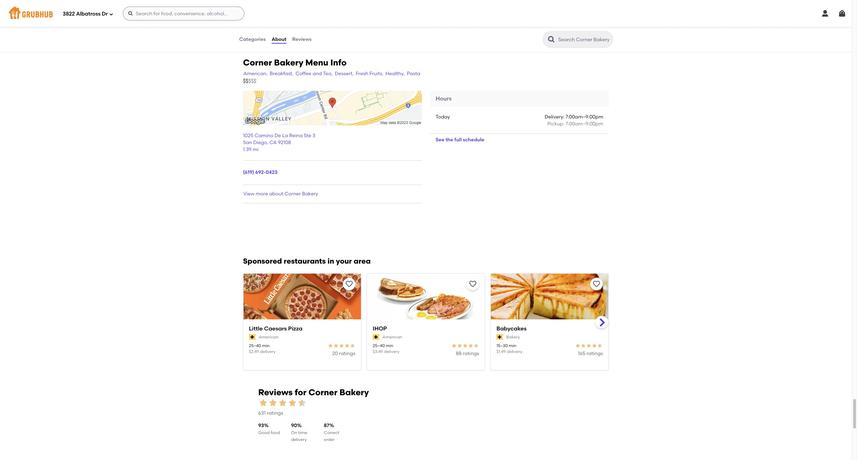 Task type: vqa. For each thing, say whether or not it's contained in the screenshot.
'Pickup'
no



Task type: locate. For each thing, give the bounding box(es) containing it.
(619)
[[243, 170, 254, 175]]

1 horizontal spatial 25–40
[[373, 343, 385, 348]]

3 save this restaurant button from the left
[[590, 278, 603, 290]]

2 save this restaurant button from the left
[[467, 278, 479, 290]]

7:00am–9:00pm down delivery: 7:00am–9:00pm
[[566, 121, 603, 127]]

save this restaurant image
[[345, 280, 353, 288], [469, 280, 477, 288]]

90
[[291, 423, 297, 429]]

and
[[313, 71, 322, 76]]

sponsored restaurants in your area
[[243, 257, 371, 265]]

1 vertical spatial reviews
[[258, 387, 293, 397]]

min right 15–30
[[509, 343, 516, 348]]

fruits,
[[369, 71, 383, 76]]

2 vertical spatial corner
[[308, 387, 337, 397]]

ihop logo image
[[367, 274, 485, 332]]

ihop link
[[373, 325, 479, 333]]

ihop
[[373, 325, 387, 332]]

bakery
[[274, 58, 303, 68], [302, 191, 318, 197], [506, 334, 520, 339], [340, 387, 369, 397]]

88
[[456, 351, 462, 357]]

babycakes
[[496, 325, 527, 332]]

main navigation navigation
[[0, 0, 852, 27]]

1 horizontal spatial save this restaurant image
[[469, 280, 477, 288]]

2 25–40 from the left
[[373, 343, 385, 348]]

albatross
[[76, 11, 101, 17]]

0 horizontal spatial min
[[262, 343, 270, 348]]

about button
[[271, 27, 287, 52]]

delivery inside 90 on time delivery
[[291, 437, 307, 442]]

min down the ihop
[[386, 343, 393, 348]]

svg image
[[821, 9, 829, 18], [838, 9, 846, 18], [109, 12, 113, 16]]

min down caesars
[[262, 343, 270, 348]]

healthy,
[[385, 71, 405, 76]]

ratings for ihop
[[463, 351, 479, 357]]

7:00am–9:00pm up pickup: 7:00am–9:00pm
[[566, 114, 603, 120]]

schedule
[[463, 137, 484, 143]]

25–40 inside 25–40 min $2.49 delivery
[[249, 343, 261, 348]]

time
[[298, 430, 307, 435]]

reviews up '631 ratings'
[[258, 387, 293, 397]]

corner right 'for'
[[308, 387, 337, 397]]

delivery inside 25–40 min $3.49 delivery
[[384, 349, 399, 354]]

delivery down time
[[291, 437, 307, 442]]

2 7:00am–9:00pm from the top
[[566, 121, 603, 127]]

ratings right 88
[[463, 351, 479, 357]]

25–40 up "$3.49"
[[373, 343, 385, 348]]

ratings
[[339, 351, 355, 357], [463, 351, 479, 357], [587, 351, 603, 357], [267, 410, 283, 416]]

delivery: 7:00am–9:00pm
[[545, 114, 603, 120]]

3 min from the left
[[509, 343, 516, 348]]

american
[[259, 334, 278, 339], [382, 334, 402, 339]]

ratings right "165"
[[587, 351, 603, 357]]

25–40 min $2.49 delivery
[[249, 343, 276, 354]]

subscription pass image
[[249, 334, 256, 340], [373, 334, 380, 340]]

0 horizontal spatial save this restaurant button
[[343, 278, 355, 290]]

1 25–40 from the left
[[249, 343, 261, 348]]

about
[[272, 36, 286, 42]]

1 subscription pass image from the left
[[249, 334, 256, 340]]

2 subscription pass image from the left
[[373, 334, 380, 340]]

min inside 25–40 min $3.49 delivery
[[386, 343, 393, 348]]

min inside 25–40 min $2.49 delivery
[[262, 343, 270, 348]]

reviews
[[292, 36, 312, 42], [258, 387, 293, 397]]

1 horizontal spatial subscription pass image
[[373, 334, 380, 340]]

88 ratings
[[456, 351, 479, 357]]

0 vertical spatial 7:00am–9:00pm
[[566, 114, 603, 120]]

0 horizontal spatial subscription pass image
[[249, 334, 256, 340]]

0 horizontal spatial american
[[259, 334, 278, 339]]

0 vertical spatial corner
[[243, 58, 272, 68]]

87 correct order
[[324, 423, 339, 442]]

tea,
[[323, 71, 333, 76]]

0 vertical spatial reviews
[[292, 36, 312, 42]]

reviews for corner bakery
[[258, 387, 369, 397]]

1 min from the left
[[262, 343, 270, 348]]

your
[[336, 257, 352, 265]]

delivery inside 25–40 min $2.49 delivery
[[260, 349, 276, 354]]

reviews button
[[292, 27, 312, 52]]

165 ratings
[[578, 351, 603, 357]]

1 save this restaurant image from the left
[[345, 280, 353, 288]]

2 horizontal spatial min
[[509, 343, 516, 348]]

0 horizontal spatial svg image
[[109, 12, 113, 16]]

25–40 up $2.49
[[249, 343, 261, 348]]

ratings right 631
[[267, 410, 283, 416]]

correct
[[324, 430, 339, 435]]

0423
[[266, 170, 278, 175]]

$3.49
[[373, 349, 383, 354]]

0 horizontal spatial 25–40
[[249, 343, 261, 348]]

2 horizontal spatial save this restaurant button
[[590, 278, 603, 290]]

reina
[[289, 133, 303, 139]]

3822
[[63, 11, 75, 17]]

dessert, button
[[334, 70, 354, 78]]

2 min from the left
[[386, 343, 393, 348]]

save this restaurant image
[[593, 280, 601, 288]]

delivery right $2.49
[[260, 349, 276, 354]]

25–40 for ihop
[[373, 343, 385, 348]]

save this restaurant button for little caesars pizza
[[343, 278, 355, 290]]

ratings right the 20
[[339, 351, 355, 357]]

1 7:00am–9:00pm from the top
[[566, 114, 603, 120]]

3822 albatross dr
[[63, 11, 108, 17]]

pizza
[[288, 325, 302, 332]]

1 horizontal spatial american
[[382, 334, 402, 339]]

see
[[436, 137, 444, 143]]

ste
[[304, 133, 311, 139]]

save this restaurant button
[[343, 278, 355, 290], [467, 278, 479, 290], [590, 278, 603, 290]]

american, button
[[243, 70, 268, 78]]

1 american from the left
[[259, 334, 278, 339]]

0 horizontal spatial save this restaurant image
[[345, 280, 353, 288]]

american down caesars
[[259, 334, 278, 339]]

15–30
[[496, 343, 508, 348]]

delivery
[[260, 349, 276, 354], [384, 349, 399, 354], [507, 349, 522, 354], [291, 437, 307, 442]]

delivery right "$3.49"
[[384, 349, 399, 354]]

1 horizontal spatial min
[[386, 343, 393, 348]]

subscription pass image down the ihop
[[373, 334, 380, 340]]

reviews inside button
[[292, 36, 312, 42]]

corner up american, at the left top
[[243, 58, 272, 68]]

corner
[[243, 58, 272, 68], [285, 191, 301, 197], [308, 387, 337, 397]]

25–40 inside 25–40 min $3.49 delivery
[[373, 343, 385, 348]]

sponsored
[[243, 257, 282, 265]]

babycakes link
[[496, 325, 603, 333]]

1 horizontal spatial save this restaurant button
[[467, 278, 479, 290]]

delivery right $1.49
[[507, 349, 522, 354]]

star icon image
[[328, 343, 333, 348], [333, 343, 339, 348], [339, 343, 344, 348], [344, 343, 350, 348], [350, 343, 355, 348], [350, 343, 355, 348], [451, 343, 457, 348], [457, 343, 463, 348], [463, 343, 468, 348], [468, 343, 474, 348], [474, 343, 479, 348], [474, 343, 479, 348], [575, 343, 581, 348], [581, 343, 586, 348], [586, 343, 592, 348], [592, 343, 597, 348], [597, 343, 603, 348], [597, 343, 603, 348], [258, 398, 268, 408], [268, 398, 278, 408], [278, 398, 287, 408], [287, 398, 297, 408], [297, 398, 307, 408], [297, 398, 307, 408]]

631 ratings
[[258, 410, 283, 416]]

20 ratings
[[332, 351, 355, 357]]

1 vertical spatial 7:00am–9:00pm
[[566, 121, 603, 127]]

2 horizontal spatial corner
[[308, 387, 337, 397]]

categories
[[239, 36, 266, 42]]

3
[[312, 133, 315, 139]]

american up 25–40 min $3.49 delivery
[[382, 334, 402, 339]]

american for little caesars pizza
[[259, 334, 278, 339]]

1 horizontal spatial corner
[[285, 191, 301, 197]]

breakfast, button
[[269, 70, 294, 78]]

svg image
[[128, 11, 133, 16]]

2 save this restaurant image from the left
[[469, 280, 477, 288]]

save this restaurant button for babycakes
[[590, 278, 603, 290]]

see the full schedule
[[436, 137, 484, 143]]

save this restaurant image for ihop
[[469, 280, 477, 288]]

delivery inside 15–30 min $1.49 delivery
[[507, 349, 522, 354]]

save this restaurant button for ihop
[[467, 278, 479, 290]]

2 american from the left
[[382, 334, 402, 339]]

7:00am–9:00pm for delivery: 7:00am–9:00pm
[[566, 114, 603, 120]]

subscription pass image down little
[[249, 334, 256, 340]]

0 horizontal spatial corner
[[243, 58, 272, 68]]

min inside 15–30 min $1.49 delivery
[[509, 343, 516, 348]]

view
[[243, 191, 255, 197]]

fresh fruits, button
[[355, 70, 384, 78]]

pickup:
[[547, 121, 564, 127]]

reviews right about
[[292, 36, 312, 42]]

15–30 min $1.49 delivery
[[496, 343, 522, 354]]

corner right about at the top of the page
[[285, 191, 301, 197]]

mi
[[253, 147, 258, 153]]

pasta
[[407, 71, 420, 76]]

min
[[262, 343, 270, 348], [386, 343, 393, 348], [509, 343, 516, 348]]

healthy, button
[[385, 70, 405, 78]]

1 save this restaurant button from the left
[[343, 278, 355, 290]]



Task type: describe. For each thing, give the bounding box(es) containing it.
breakfast,
[[270, 71, 293, 76]]

full
[[454, 137, 462, 143]]

reviews for reviews
[[292, 36, 312, 42]]

for
[[295, 387, 306, 397]]

little caesars pizza link
[[249, 325, 355, 333]]

view more about corner bakery
[[243, 191, 318, 197]]

692-
[[255, 170, 266, 175]]

see the full schedule button
[[430, 134, 490, 146]]

more
[[256, 191, 268, 197]]

coffee and tea, button
[[295, 70, 333, 78]]

little
[[249, 325, 263, 332]]

camino
[[254, 133, 273, 139]]

little caesars pizza
[[249, 325, 302, 332]]

1 horizontal spatial svg image
[[821, 9, 829, 18]]

(619) 692-0423 button
[[243, 169, 278, 176]]

food
[[271, 430, 280, 435]]

on
[[291, 430, 297, 435]]

$2.49
[[249, 349, 259, 354]]

2 horizontal spatial svg image
[[838, 9, 846, 18]]

1025 camino de la reina ste 3 san diego , ca 92108 1.39 mi
[[243, 133, 315, 153]]

american,
[[243, 71, 268, 76]]

reviews for reviews for corner bakery
[[258, 387, 293, 397]]

pasta button
[[406, 70, 421, 78]]

(619) 692-0423
[[243, 170, 278, 175]]

coffee
[[295, 71, 311, 76]]

diego
[[253, 140, 267, 146]]

1 vertical spatial corner
[[285, 191, 301, 197]]

Search for food, convenience, alcohol... search field
[[123, 7, 244, 20]]

little caesars pizza logo image
[[243, 274, 361, 332]]

search icon image
[[547, 35, 555, 44]]

area
[[354, 257, 371, 265]]

25–40 for little caesars pizza
[[249, 343, 261, 348]]

pickup: 7:00am–9:00pm
[[547, 121, 603, 127]]

save this restaurant image for little caesars pizza
[[345, 280, 353, 288]]

delivery for babycakes
[[507, 349, 522, 354]]

subscription pass image for little caesars pizza
[[249, 334, 256, 340]]

ca
[[269, 140, 277, 146]]

today
[[436, 114, 450, 120]]

90 on time delivery
[[291, 423, 307, 442]]

min for little caesars pizza
[[262, 343, 270, 348]]

ratings for babycakes
[[587, 351, 603, 357]]

dessert,
[[335, 71, 354, 76]]

restaurants
[[284, 257, 326, 265]]

corner bakery menu info
[[243, 58, 347, 68]]

165
[[578, 351, 585, 357]]

info
[[330, 58, 347, 68]]

93 good food
[[258, 423, 280, 435]]

$1.49
[[496, 349, 506, 354]]

good
[[258, 430, 270, 435]]

san
[[243, 140, 252, 146]]

subscription pass image
[[496, 334, 503, 340]]

hours
[[436, 95, 452, 102]]

$$$$$
[[243, 78, 256, 84]]

caesars
[[264, 325, 287, 332]]

7:00am–9:00pm for pickup: 7:00am–9:00pm
[[566, 121, 603, 127]]

categories button
[[239, 27, 266, 52]]

$$
[[243, 78, 248, 84]]

delivery for little caesars pizza
[[260, 349, 276, 354]]

order
[[324, 437, 335, 442]]

delivery:
[[545, 114, 564, 120]]

ratings for little caesars pizza
[[339, 351, 355, 357]]

92108
[[278, 140, 291, 146]]

the
[[446, 137, 453, 143]]

about
[[269, 191, 283, 197]]

1.39
[[243, 147, 251, 153]]

20
[[332, 351, 338, 357]]

,
[[267, 140, 268, 146]]

babycakes logo image
[[491, 274, 608, 332]]

min for babycakes
[[509, 343, 516, 348]]

de
[[275, 133, 281, 139]]

delivery for ihop
[[384, 349, 399, 354]]

25–40 min $3.49 delivery
[[373, 343, 399, 354]]

american for ihop
[[382, 334, 402, 339]]

dr
[[102, 11, 108, 17]]

subscription pass image for ihop
[[373, 334, 380, 340]]

631
[[258, 410, 266, 416]]

min for ihop
[[386, 343, 393, 348]]

la
[[282, 133, 288, 139]]

Search Corner Bakery search field
[[558, 36, 611, 43]]

menu
[[305, 58, 328, 68]]

87
[[324, 423, 329, 429]]



